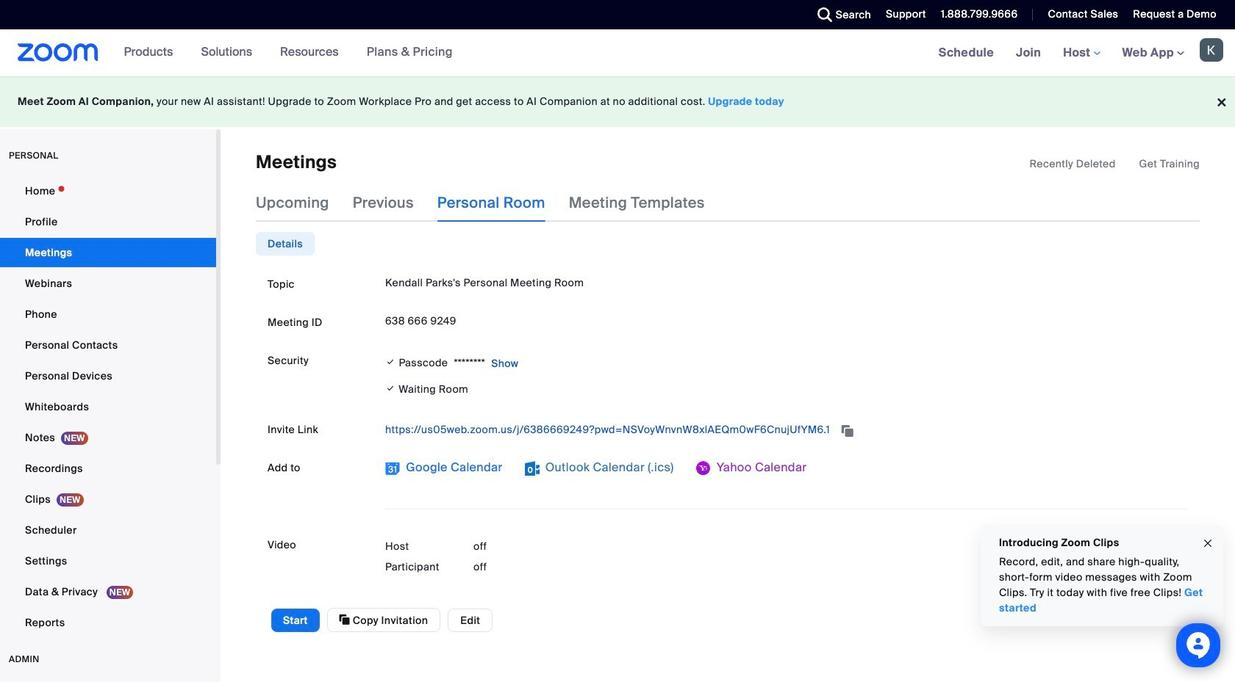 Task type: vqa. For each thing, say whether or not it's contained in the screenshot.
PROFILE PICTURE
yes



Task type: locate. For each thing, give the bounding box(es) containing it.
add to outlook calendar (.ics) image
[[525, 462, 539, 477]]

close image
[[1202, 536, 1214, 552]]

footer
[[0, 76, 1235, 127]]

add to yahoo calendar image
[[696, 462, 711, 477]]

meetings navigation
[[927, 29, 1235, 77]]

tab list
[[256, 233, 315, 256]]

application
[[1029, 157, 1200, 171]]

tab
[[256, 233, 315, 256]]

copy image
[[339, 614, 350, 627]]

banner
[[0, 29, 1235, 77]]

product information navigation
[[113, 29, 464, 76]]



Task type: describe. For each thing, give the bounding box(es) containing it.
tabs of meeting tab list
[[256, 184, 728, 222]]

profile picture image
[[1200, 38, 1223, 62]]

personal menu menu
[[0, 176, 216, 640]]

add to google calendar image
[[385, 462, 400, 477]]

checked image
[[385, 355, 396, 370]]

copy url image
[[840, 426, 855, 436]]

checked image
[[385, 382, 396, 397]]

zoom logo image
[[18, 43, 98, 62]]



